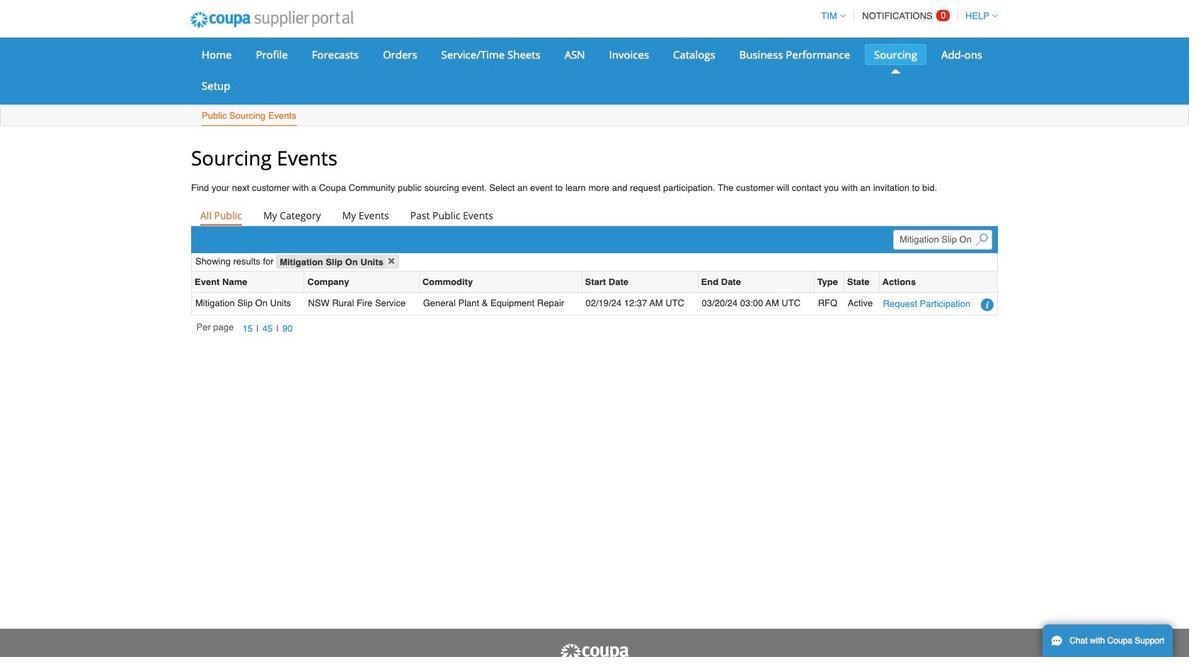 Task type: vqa. For each thing, say whether or not it's contained in the screenshot.
THE SEARCH 'text field'
yes



Task type: describe. For each thing, give the bounding box(es) containing it.
0 vertical spatial navigation
[[815, 2, 998, 30]]

1 vertical spatial navigation
[[196, 321, 296, 337]]

1 horizontal spatial coupa supplier portal image
[[559, 644, 630, 658]]



Task type: locate. For each thing, give the bounding box(es) containing it.
1 horizontal spatial navigation
[[815, 2, 998, 30]]

0 vertical spatial coupa supplier portal image
[[181, 2, 363, 38]]

navigation
[[815, 2, 998, 30], [196, 321, 296, 337]]

Search text field
[[894, 230, 993, 250]]

0 horizontal spatial coupa supplier portal image
[[181, 2, 363, 38]]

tab list
[[191, 206, 998, 226]]

coupa supplier portal image
[[181, 2, 363, 38], [559, 644, 630, 658]]

0 horizontal spatial navigation
[[196, 321, 296, 337]]

clear filter image
[[385, 255, 398, 268]]

1 vertical spatial coupa supplier portal image
[[559, 644, 630, 658]]

search image
[[975, 233, 988, 246]]



